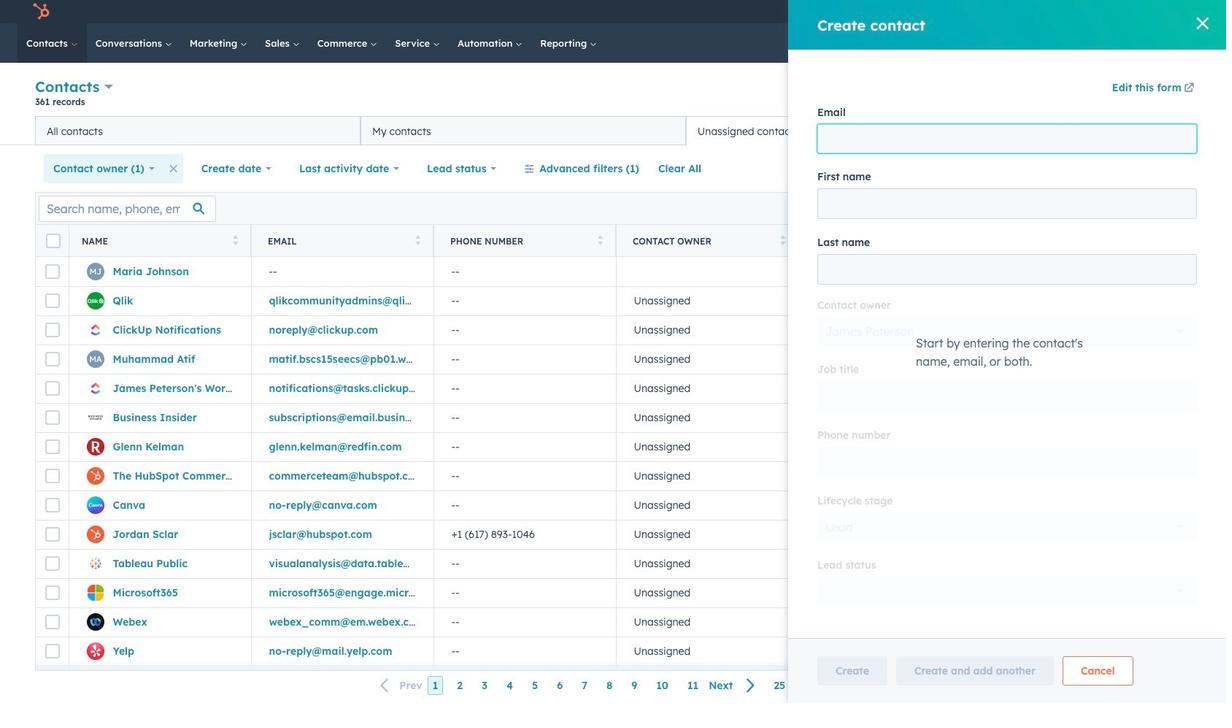 Task type: describe. For each thing, give the bounding box(es) containing it.
4 press to sort. element from the left
[[780, 235, 786, 247]]

1 press to sort. element from the left
[[233, 235, 238, 247]]

3 press to sort. element from the left
[[598, 235, 603, 247]]

2 press to sort. element from the left
[[415, 235, 421, 247]]

press to sort. image
[[415, 235, 421, 245]]

Search name, phone, email addresses, or company search field
[[39, 195, 216, 222]]

3 press to sort. image from the left
[[780, 235, 786, 245]]

james peterson image
[[1057, 5, 1070, 18]]



Task type: vqa. For each thing, say whether or not it's contained in the screenshot.
Ruby Anderson icon
no



Task type: locate. For each thing, give the bounding box(es) containing it.
Search HubSpot search field
[[1021, 31, 1175, 55]]

1 press to sort. image from the left
[[233, 235, 238, 245]]

banner
[[35, 75, 1192, 116]]

0 horizontal spatial press to sort. image
[[233, 235, 238, 245]]

2 horizontal spatial press to sort. image
[[780, 235, 786, 245]]

press to sort. image
[[233, 235, 238, 245], [598, 235, 603, 245], [780, 235, 786, 245]]

marketplaces image
[[947, 7, 960, 20]]

pagination navigation
[[372, 676, 765, 695]]

menu
[[840, 0, 1209, 23]]

2 press to sort. image from the left
[[598, 235, 603, 245]]

press to sort. element
[[233, 235, 238, 247], [415, 235, 421, 247], [598, 235, 603, 247], [780, 235, 786, 247]]

1 horizontal spatial press to sort. image
[[598, 235, 603, 245]]



